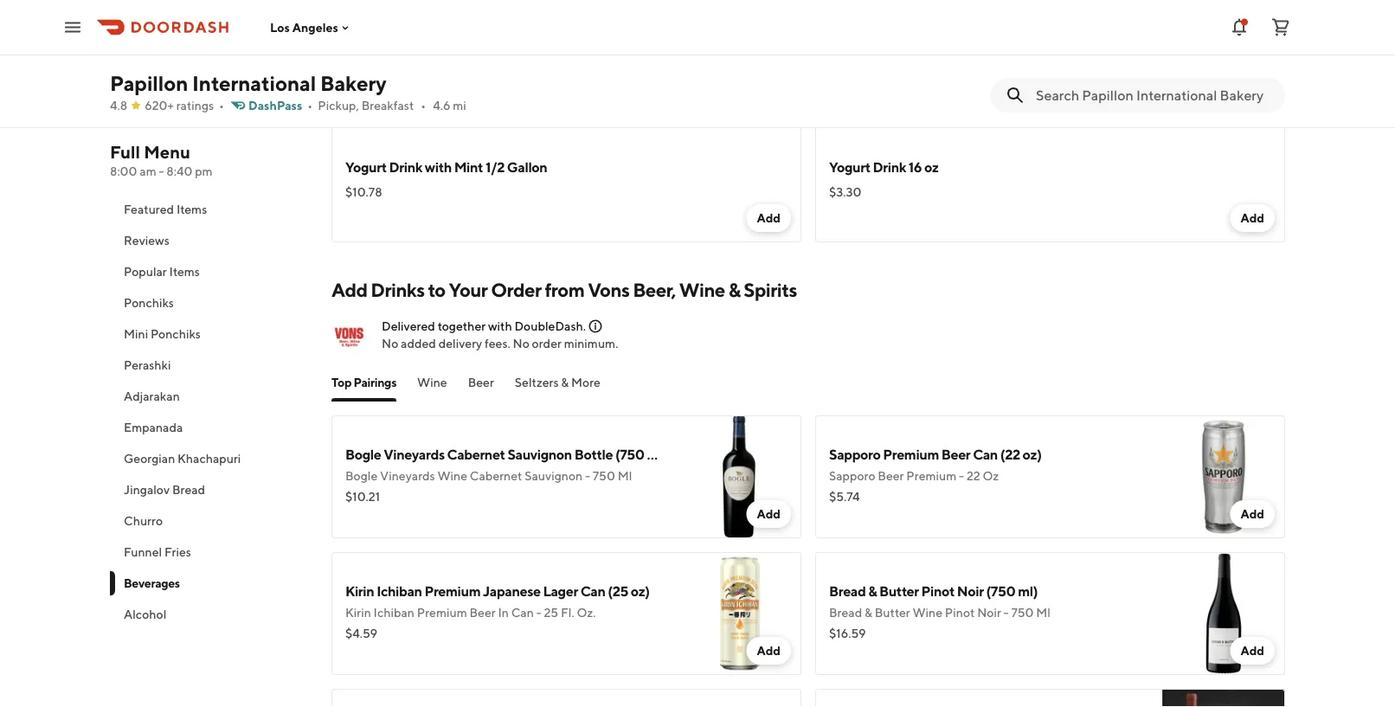 Task type: vqa. For each thing, say whether or not it's contained in the screenshot.
the topmost Pinot
yes



Task type: describe. For each thing, give the bounding box(es) containing it.
0 vertical spatial $10.78
[[830, 48, 866, 62]]

• for pickup, breakfast • 4.6 mi
[[421, 98, 426, 113]]

popular
[[124, 265, 167, 279]]

items for featured items
[[177, 202, 207, 216]]

pairings
[[354, 375, 397, 390]]

(22
[[1001, 446, 1021, 463]]

0 vertical spatial ichiban
[[377, 583, 422, 600]]

1 sapporo from the top
[[830, 446, 881, 463]]

mini ponchiks button
[[110, 319, 311, 350]]

delivered together with doubledash. image
[[588, 319, 603, 334]]

add drinks to your order from vons beer, wine & spirits
[[332, 279, 797, 301]]

icon image
[[332, 317, 368, 353]]

spirits
[[744, 279, 797, 301]]

delivered
[[382, 319, 435, 333]]

$16.59
[[830, 626, 866, 641]]

papillon international bakery
[[110, 71, 387, 95]]

open menu image
[[62, 17, 83, 38]]

perashki
[[124, 358, 171, 372]]

bottled water 16 oz.
[[345, 22, 472, 39]]

funnel fries button
[[110, 537, 311, 568]]

adjarakan
[[124, 389, 180, 403]]

dashpass
[[248, 98, 303, 113]]

featured items button
[[110, 194, 311, 225]]

bread & butter pinot noir (750 ml) bread & butter wine pinot noir - 750 ml $16.59
[[830, 583, 1051, 641]]

notification bell image
[[1230, 17, 1250, 38]]

pm
[[195, 164, 213, 178]]

from
[[545, 279, 585, 301]]

adjarakan button
[[110, 381, 311, 412]]

water
[[394, 22, 433, 39]]

(25
[[608, 583, 629, 600]]

$10.21
[[345, 490, 380, 504]]

620+
[[145, 98, 174, 113]]

- inside bogle vineyards cabernet sauvignon bottle (750 ml) bogle vineyards wine cabernet sauvignon - 750 ml $10.21
[[585, 469, 590, 483]]

together
[[438, 319, 486, 333]]

sapporo premium beer can (22 oz) image
[[1163, 416, 1286, 539]]

(750 for bottle
[[616, 446, 645, 463]]

beer inside "kirin ichiban premium japanese lager can (25 oz) kirin ichiban premium beer in can - 25 fl. oz. $4.59"
[[470, 606, 496, 620]]

full
[[110, 142, 140, 162]]

sapporo premium japanese lager bottles (12 oz x 6 ct) image
[[679, 689, 802, 707]]

1 vertical spatial butter
[[875, 606, 911, 620]]

750 inside "bread & butter pinot noir (750 ml) bread & butter wine pinot noir - 750 ml $16.59"
[[1012, 606, 1034, 620]]

2 vertical spatial bread
[[830, 606, 863, 620]]

perashki button
[[110, 350, 311, 381]]

beer button
[[468, 374, 494, 402]]

drinks
[[371, 279, 425, 301]]

jingalov bread
[[124, 483, 205, 497]]

1 vertical spatial bread
[[830, 583, 866, 600]]

1 kirin from the top
[[345, 583, 374, 600]]

reviews
[[124, 233, 170, 248]]

750 inside bogle vineyards cabernet sauvignon bottle (750 ml) bogle vineyards wine cabernet sauvignon - 750 ml $10.21
[[593, 469, 616, 483]]

mini ponchiks
[[124, 327, 201, 341]]

can inside the "sapporo premium beer can (22 oz) sapporo beer premium - 22 oz $5.74"
[[973, 446, 998, 463]]

1 vertical spatial ichiban
[[374, 606, 415, 620]]

$1.50
[[345, 48, 376, 62]]

1 vertical spatial cabernet
[[470, 469, 522, 483]]

georgian khachapuri button
[[110, 443, 311, 474]]

popular items
[[124, 265, 200, 279]]

reviews button
[[110, 225, 311, 256]]

minimum.
[[564, 336, 619, 351]]

dashpass •
[[248, 98, 313, 113]]

0 horizontal spatial $10.78
[[345, 185, 382, 199]]

more
[[571, 375, 601, 390]]

seltzers & more
[[515, 375, 601, 390]]

25
[[544, 606, 559, 620]]

your
[[449, 279, 488, 301]]

0 items, open order cart image
[[1271, 17, 1292, 38]]

featured
[[124, 202, 174, 216]]

ml) for bogle vineyards cabernet sauvignon bottle (750 ml)
[[647, 446, 667, 463]]

1 vertical spatial sauvignon
[[525, 469, 583, 483]]

- inside the "sapporo premium beer can (22 oz) sapporo beer premium - 22 oz $5.74"
[[959, 469, 965, 483]]

bogle vineyards cabernet sauvignon bottle (750 ml) bogle vineyards wine cabernet sauvignon - 750 ml $10.21
[[345, 446, 667, 504]]

churro button
[[110, 506, 311, 537]]

bakery
[[320, 71, 387, 95]]

funnel fries
[[124, 545, 191, 559]]

fl.
[[561, 606, 575, 620]]

1 bogle from the top
[[345, 446, 381, 463]]

0 vertical spatial ponchiks
[[124, 296, 174, 310]]

khachapuri
[[178, 452, 241, 466]]

los
[[270, 20, 290, 34]]

bread & butter pinot noir (750 ml) image
[[1163, 552, 1286, 675]]

bottle
[[575, 446, 613, 463]]

yogurt drink with mint 1/2 gallon
[[345, 159, 548, 175]]

oz
[[983, 469, 999, 483]]

2 bogle from the top
[[345, 469, 378, 483]]

wine button
[[417, 374, 447, 402]]

- inside full menu 8:00 am - 8:40 pm
[[159, 164, 164, 178]]

8:00
[[110, 164, 137, 178]]

• for 620+ ratings •
[[219, 98, 224, 113]]

los angeles
[[270, 20, 338, 34]]

2 • from the left
[[308, 98, 313, 113]]

ml) for bread & butter pinot noir (750 ml)
[[1018, 583, 1038, 600]]

fries
[[164, 545, 191, 559]]

am
[[140, 164, 156, 178]]

georgian
[[124, 452, 175, 466]]

fees.
[[485, 336, 511, 351]]

vons
[[588, 279, 630, 301]]

menu
[[144, 142, 191, 162]]

wine inside "bread & butter pinot noir (750 ml) bread & butter wine pinot noir - 750 ml $16.59"
[[913, 606, 943, 620]]

seltzers & more button
[[515, 374, 601, 402]]

angeles
[[292, 20, 338, 34]]

papillon
[[110, 71, 188, 95]]

ratings
[[176, 98, 214, 113]]

kirin ichiban premium japanese lager can (25 oz) kirin ichiban premium beer in can - 25 fl. oz. $4.59
[[345, 583, 650, 641]]

4.8
[[110, 98, 127, 113]]

order
[[532, 336, 562, 351]]

pickup,
[[318, 98, 359, 113]]

empanada button
[[110, 412, 311, 443]]

beer,
[[633, 279, 676, 301]]

bogle vineyards cabernet sauvignon bottle (750 ml) image
[[679, 416, 802, 539]]

delivery
[[439, 336, 482, 351]]

drink for 16
[[873, 159, 907, 175]]

mi
[[453, 98, 467, 113]]

breakfast
[[362, 98, 414, 113]]

international
[[192, 71, 316, 95]]

ponchiks button
[[110, 287, 311, 319]]

0 vertical spatial oz.
[[451, 22, 472, 39]]



Task type: locate. For each thing, give the bounding box(es) containing it.
$3.30
[[830, 185, 862, 199]]

doubledash.
[[515, 319, 586, 333]]

- inside "bread & butter pinot noir (750 ml) bread & butter wine pinot noir - 750 ml $16.59"
[[1004, 606, 1009, 620]]

3 • from the left
[[421, 98, 426, 113]]

items inside 'button'
[[169, 265, 200, 279]]

bottled
[[345, 22, 392, 39]]

sapporo premium beer can (22 oz) sapporo beer premium - 22 oz $5.74
[[830, 446, 1042, 504]]

0 horizontal spatial ml
[[618, 469, 632, 483]]

beer
[[468, 375, 494, 390], [942, 446, 971, 463], [878, 469, 904, 483], [470, 606, 496, 620]]

top
[[332, 375, 352, 390]]

0 horizontal spatial can
[[511, 606, 534, 620]]

0 vertical spatial with
[[425, 159, 452, 175]]

drink left mint
[[389, 159, 423, 175]]

1 horizontal spatial 750
[[1012, 606, 1034, 620]]

0 vertical spatial pinot
[[922, 583, 955, 600]]

vineyards down wine "button"
[[384, 446, 445, 463]]

Item Search search field
[[1036, 86, 1272, 105]]

beer left 22
[[878, 469, 904, 483]]

1 vertical spatial noir
[[978, 606, 1002, 620]]

add
[[1241, 74, 1265, 88], [757, 211, 781, 225], [1241, 211, 1265, 225], [332, 279, 368, 301], [757, 507, 781, 521], [1241, 507, 1265, 521], [757, 644, 781, 658], [1241, 644, 1265, 658]]

yogurt for yogurt drink 16 oz
[[830, 159, 871, 175]]

1 vertical spatial (750
[[987, 583, 1016, 600]]

1 horizontal spatial (750
[[987, 583, 1016, 600]]

0 vertical spatial can
[[973, 446, 998, 463]]

$4.59
[[345, 626, 378, 641]]

1 yogurt from the left
[[345, 159, 387, 175]]

ml inside "bread & butter pinot noir (750 ml) bread & butter wine pinot noir - 750 ml $16.59"
[[1037, 606, 1051, 620]]

- inside "kirin ichiban premium japanese lager can (25 oz) kirin ichiban premium beer in can - 25 fl. oz. $4.59"
[[537, 606, 542, 620]]

-
[[159, 164, 164, 178], [585, 469, 590, 483], [959, 469, 965, 483], [537, 606, 542, 620], [1004, 606, 1009, 620]]

oz.
[[451, 22, 472, 39], [577, 606, 596, 620]]

750
[[593, 469, 616, 483], [1012, 606, 1034, 620]]

0 vertical spatial butter
[[880, 583, 919, 600]]

with for together
[[488, 319, 512, 333]]

1 vertical spatial 750
[[1012, 606, 1034, 620]]

oz. inside "kirin ichiban premium japanese lager can (25 oz) kirin ichiban premium beer in can - 25 fl. oz. $4.59"
[[577, 606, 596, 620]]

mini
[[124, 327, 148, 341]]

drink left oz
[[873, 159, 907, 175]]

8:40
[[167, 164, 193, 178]]

ponchiks down popular
[[124, 296, 174, 310]]

16 for oz
[[909, 159, 922, 175]]

0 horizontal spatial oz)
[[631, 583, 650, 600]]

0 horizontal spatial 16
[[435, 22, 448, 39]]

with for drink
[[425, 159, 452, 175]]

jingalov bread button
[[110, 474, 311, 506]]

0 vertical spatial sapporo
[[830, 446, 881, 463]]

0 vertical spatial items
[[177, 202, 207, 216]]

(750
[[616, 446, 645, 463], [987, 583, 1016, 600]]

churro
[[124, 514, 163, 528]]

620+ ratings •
[[145, 98, 224, 113]]

oz
[[925, 159, 939, 175]]

delivered together with doubledash.
[[382, 319, 586, 333]]

2 sapporo from the top
[[830, 469, 876, 483]]

1 vertical spatial ml)
[[1018, 583, 1038, 600]]

2 drink from the left
[[873, 159, 907, 175]]

oz. right water
[[451, 22, 472, 39]]

alcohol button
[[110, 599, 311, 630]]

kirin ichiban premium japanese lager can (25 oz) image
[[679, 552, 802, 675]]

0 horizontal spatial 750
[[593, 469, 616, 483]]

0 vertical spatial vineyards
[[384, 446, 445, 463]]

0 vertical spatial 750
[[593, 469, 616, 483]]

1/2
[[486, 159, 505, 175]]

ml)
[[647, 446, 667, 463], [1018, 583, 1038, 600]]

1 horizontal spatial drink
[[873, 159, 907, 175]]

1 vertical spatial kirin
[[345, 606, 371, 620]]

can up oz
[[973, 446, 998, 463]]

0 vertical spatial oz)
[[1023, 446, 1042, 463]]

2 horizontal spatial can
[[973, 446, 998, 463]]

0 vertical spatial (750
[[616, 446, 645, 463]]

(750 inside "bread & butter pinot noir (750 ml) bread & butter wine pinot noir - 750 ml $16.59"
[[987, 583, 1016, 600]]

1 horizontal spatial yogurt
[[830, 159, 871, 175]]

2 horizontal spatial •
[[421, 98, 426, 113]]

1 vertical spatial items
[[169, 265, 200, 279]]

can
[[973, 446, 998, 463], [581, 583, 606, 600], [511, 606, 534, 620]]

ml inside bogle vineyards cabernet sauvignon bottle (750 ml) bogle vineyards wine cabernet sauvignon - 750 ml $10.21
[[618, 469, 632, 483]]

can right in
[[511, 606, 534, 620]]

oz. right fl.
[[577, 606, 596, 620]]

• right ratings
[[219, 98, 224, 113]]

yogurt
[[345, 159, 387, 175], [830, 159, 871, 175]]

1 vertical spatial ponchiks
[[151, 327, 201, 341]]

alcohol
[[124, 607, 166, 622]]

0 vertical spatial sauvignon
[[508, 446, 572, 463]]

top pairings
[[332, 375, 397, 390]]

0 vertical spatial noir
[[957, 583, 984, 600]]

1 horizontal spatial with
[[488, 319, 512, 333]]

1 horizontal spatial no
[[513, 336, 530, 351]]

2 kirin from the top
[[345, 606, 371, 620]]

0 horizontal spatial ml)
[[647, 446, 667, 463]]

1 vertical spatial sapporo
[[830, 469, 876, 483]]

bogle
[[345, 446, 381, 463], [345, 469, 378, 483]]

•
[[219, 98, 224, 113], [308, 98, 313, 113], [421, 98, 426, 113]]

&
[[729, 279, 741, 301], [561, 375, 569, 390], [869, 583, 877, 600], [865, 606, 873, 620]]

butter
[[880, 583, 919, 600], [875, 606, 911, 620]]

noir
[[957, 583, 984, 600], [978, 606, 1002, 620]]

cabernet
[[447, 446, 505, 463], [470, 469, 522, 483]]

oz) right (25
[[631, 583, 650, 600]]

funnel
[[124, 545, 162, 559]]

ponchiks
[[124, 296, 174, 310], [151, 327, 201, 341]]

16
[[435, 22, 448, 39], [909, 159, 922, 175]]

(750 for noir
[[987, 583, 1016, 600]]

0 vertical spatial bread
[[172, 483, 205, 497]]

sauvignon
[[508, 446, 572, 463], [525, 469, 583, 483]]

1 horizontal spatial •
[[308, 98, 313, 113]]

• left 4.6
[[421, 98, 426, 113]]

beer down fees.
[[468, 375, 494, 390]]

2 no from the left
[[513, 336, 530, 351]]

add button
[[1231, 68, 1275, 95], [747, 204, 791, 232], [1231, 204, 1275, 232], [747, 500, 791, 528], [1231, 500, 1275, 528], [747, 637, 791, 665], [1231, 637, 1275, 665]]

1 horizontal spatial 16
[[909, 159, 922, 175]]

1 vertical spatial ml
[[1037, 606, 1051, 620]]

items inside button
[[177, 202, 207, 216]]

added
[[401, 336, 436, 351]]

oz) inside the "sapporo premium beer can (22 oz) sapporo beer premium - 22 oz $5.74"
[[1023, 446, 1042, 463]]

items right popular
[[169, 265, 200, 279]]

1 vertical spatial oz)
[[631, 583, 650, 600]]

1 vertical spatial pinot
[[945, 606, 975, 620]]

1 horizontal spatial oz.
[[577, 606, 596, 620]]

items up reviews button
[[177, 202, 207, 216]]

2 vertical spatial can
[[511, 606, 534, 620]]

sapporo
[[830, 446, 881, 463], [830, 469, 876, 483]]

order
[[491, 279, 542, 301]]

wine
[[680, 279, 725, 301], [417, 375, 447, 390], [438, 469, 468, 483], [913, 606, 943, 620]]

0 vertical spatial 16
[[435, 22, 448, 39]]

1 horizontal spatial $10.78
[[830, 48, 866, 62]]

0 horizontal spatial (750
[[616, 446, 645, 463]]

yogurt for yogurt drink with mint 1/2 gallon
[[345, 159, 387, 175]]

empanada
[[124, 420, 183, 435]]

16 for oz.
[[435, 22, 448, 39]]

ménage à trois california red blend bottle (750 ml) image
[[1163, 689, 1286, 707]]

georgian khachapuri
[[124, 452, 241, 466]]

with
[[425, 159, 452, 175], [488, 319, 512, 333]]

mint
[[454, 159, 483, 175]]

beer up 22
[[942, 446, 971, 463]]

1 • from the left
[[219, 98, 224, 113]]

1 vertical spatial oz.
[[577, 606, 596, 620]]

yogurt up $3.30
[[830, 159, 871, 175]]

0 vertical spatial ml)
[[647, 446, 667, 463]]

0 horizontal spatial drink
[[389, 159, 423, 175]]

(750 inside bogle vineyards cabernet sauvignon bottle (750 ml) bogle vineyards wine cabernet sauvignon - 750 ml $10.21
[[616, 446, 645, 463]]

1 horizontal spatial ml
[[1037, 606, 1051, 620]]

0 vertical spatial bogle
[[345, 446, 381, 463]]

with left mint
[[425, 159, 452, 175]]

0 horizontal spatial with
[[425, 159, 452, 175]]

drink for with
[[389, 159, 423, 175]]

• left pickup,
[[308, 98, 313, 113]]

full menu 8:00 am - 8:40 pm
[[110, 142, 213, 178]]

no right fees.
[[513, 336, 530, 351]]

0 vertical spatial kirin
[[345, 583, 374, 600]]

2 yogurt from the left
[[830, 159, 871, 175]]

ml) inside "bread & butter pinot noir (750 ml) bread & butter wine pinot noir - 750 ml $16.59"
[[1018, 583, 1038, 600]]

1 vertical spatial 16
[[909, 159, 922, 175]]

los angeles button
[[270, 20, 352, 34]]

1 vertical spatial with
[[488, 319, 512, 333]]

oz) inside "kirin ichiban premium japanese lager can (25 oz) kirin ichiban premium beer in can - 25 fl. oz. $4.59"
[[631, 583, 650, 600]]

sauvignon down bottle
[[525, 469, 583, 483]]

1 horizontal spatial oz)
[[1023, 446, 1042, 463]]

yogurt drink 16 oz
[[830, 159, 939, 175]]

& inside seltzers & more button
[[561, 375, 569, 390]]

0 horizontal spatial no
[[382, 336, 399, 351]]

16 right water
[[435, 22, 448, 39]]

0 vertical spatial cabernet
[[447, 446, 505, 463]]

bread inside button
[[172, 483, 205, 497]]

beverages
[[124, 576, 180, 591]]

0 horizontal spatial yogurt
[[345, 159, 387, 175]]

no down the delivered
[[382, 336, 399, 351]]

0 horizontal spatial •
[[219, 98, 224, 113]]

4.6
[[433, 98, 451, 113]]

oz)
[[1023, 446, 1042, 463], [631, 583, 650, 600]]

0 vertical spatial ml
[[618, 469, 632, 483]]

1 horizontal spatial ml)
[[1018, 583, 1038, 600]]

pinot
[[922, 583, 955, 600], [945, 606, 975, 620]]

sauvignon left bottle
[[508, 446, 572, 463]]

1 vertical spatial vineyards
[[380, 469, 435, 483]]

$5.74
[[830, 490, 860, 504]]

with up no added delivery fees. no order minimum.
[[488, 319, 512, 333]]

can left (25
[[581, 583, 606, 600]]

16 left oz
[[909, 159, 922, 175]]

lager
[[543, 583, 578, 600]]

items for popular items
[[169, 265, 200, 279]]

to
[[428, 279, 446, 301]]

wine inside bogle vineyards cabernet sauvignon bottle (750 ml) bogle vineyards wine cabernet sauvignon - 750 ml $10.21
[[438, 469, 468, 483]]

ml
[[618, 469, 632, 483], [1037, 606, 1051, 620]]

beer left in
[[470, 606, 496, 620]]

oz) right (22
[[1023, 446, 1042, 463]]

1 drink from the left
[[389, 159, 423, 175]]

japanese
[[483, 583, 541, 600]]

featured items
[[124, 202, 207, 216]]

1 vertical spatial $10.78
[[345, 185, 382, 199]]

ponchiks right mini
[[151, 327, 201, 341]]

1 no from the left
[[382, 336, 399, 351]]

1 vertical spatial can
[[581, 583, 606, 600]]

items
[[177, 202, 207, 216], [169, 265, 200, 279]]

ml) inside bogle vineyards cabernet sauvignon bottle (750 ml) bogle vineyards wine cabernet sauvignon - 750 ml $10.21
[[647, 446, 667, 463]]

popular items button
[[110, 256, 311, 287]]

1 vertical spatial bogle
[[345, 469, 378, 483]]

0 horizontal spatial oz.
[[451, 22, 472, 39]]

vineyards up '$10.21'
[[380, 469, 435, 483]]

yogurt down the breakfast
[[345, 159, 387, 175]]

in
[[498, 606, 509, 620]]

1 horizontal spatial can
[[581, 583, 606, 600]]

kirin
[[345, 583, 374, 600], [345, 606, 371, 620]]

$10.78
[[830, 48, 866, 62], [345, 185, 382, 199]]

pickup, breakfast • 4.6 mi
[[318, 98, 467, 113]]



